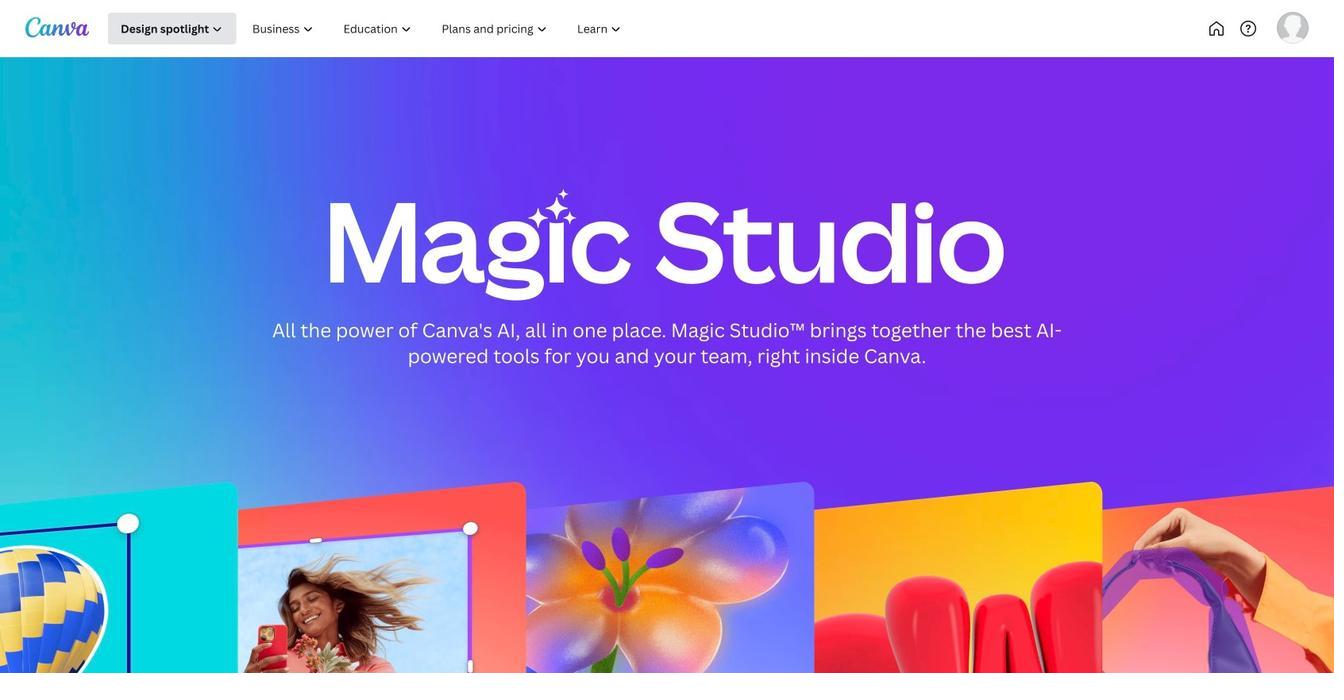 Task type: describe. For each thing, give the bounding box(es) containing it.
top level navigation element
[[108, 13, 689, 44]]

magic studio image
[[330, 189, 1004, 301]]

magic studio element
[[330, 189, 1004, 305]]



Task type: vqa. For each thing, say whether or not it's contained in the screenshot.
Doc by Canva Creative Studio 'link'
no



